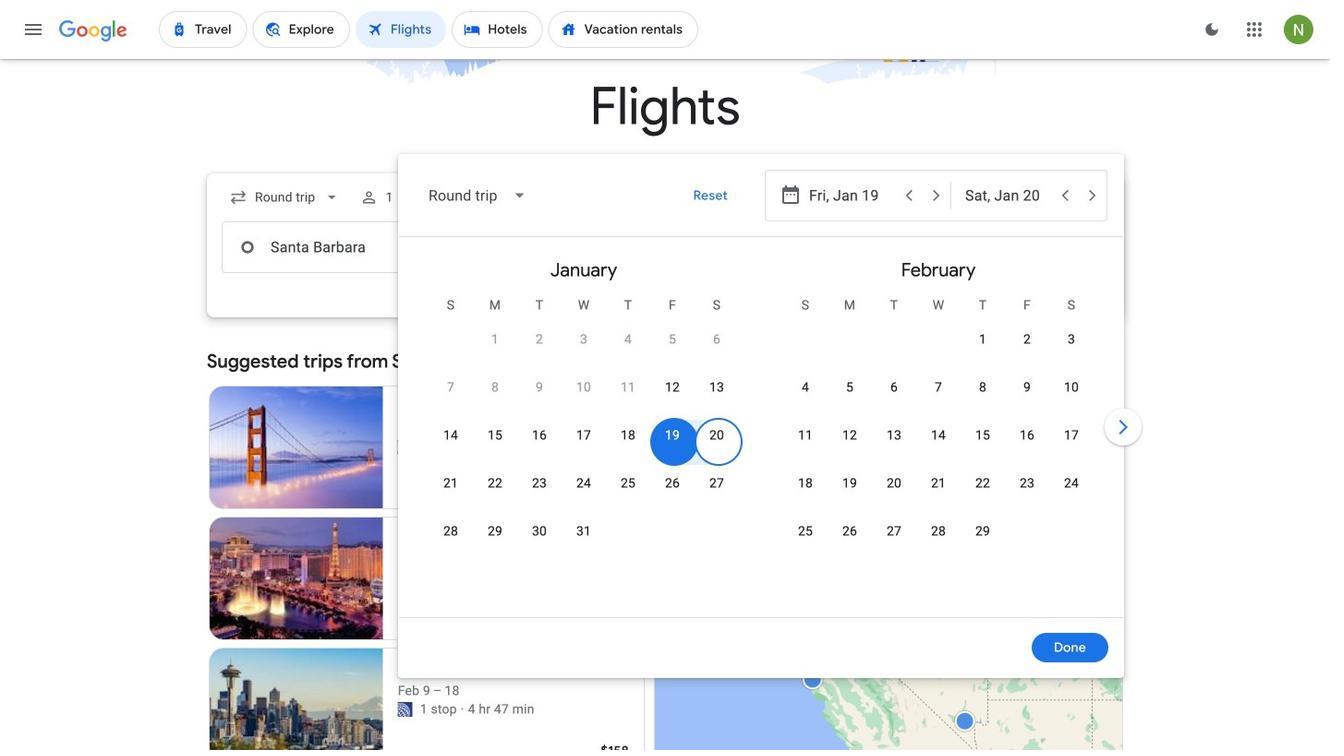 Task type: describe. For each thing, give the bounding box(es) containing it.
sun, jan 14 element
[[443, 427, 458, 445]]

sat, jan 13 element
[[709, 379, 724, 397]]

tue, jan 2 element
[[536, 331, 543, 349]]

fri, feb 16 element
[[1020, 427, 1035, 445]]

mon, feb 26 element
[[842, 523, 857, 541]]

thu, feb 1 element
[[979, 331, 986, 349]]

row up fri, feb 9 element
[[961, 315, 1094, 375]]

tue, feb 27 element
[[887, 523, 902, 541]]

sun, feb 11 element
[[798, 427, 813, 445]]

row up wed, feb 14 element
[[783, 370, 1094, 423]]

sat, feb 17 element
[[1064, 427, 1079, 445]]

158 US dollars text field
[[601, 744, 629, 751]]

tue, jan 16 element
[[532, 427, 547, 445]]

fri, jan 26 element
[[665, 475, 680, 493]]

Return text field
[[965, 223, 1093, 272]]

row down tue, feb 20 element
[[783, 514, 1005, 567]]

fri, feb 9 element
[[1023, 379, 1031, 397]]

Return text field
[[965, 171, 1050, 221]]

thu, feb 8 element
[[979, 379, 986, 397]]

fri, jan 19, departure date. element
[[665, 427, 680, 445]]

tue, jan 30 element
[[532, 523, 547, 541]]

mon, jan 15 element
[[488, 427, 503, 445]]

tue, jan 23 element
[[532, 475, 547, 493]]

fri, feb 2 element
[[1023, 331, 1031, 349]]

united image
[[398, 703, 413, 718]]

tue, feb 6 element
[[890, 379, 898, 397]]

fri, feb 23 element
[[1020, 475, 1035, 493]]

next image
[[1101, 405, 1145, 450]]

wed, feb 14 element
[[931, 427, 946, 445]]

sat, feb 10 element
[[1064, 379, 1079, 397]]

wed, feb 28 element
[[931, 523, 946, 541]]

sun, jan 21 element
[[443, 475, 458, 493]]

sat, jan 20, return date. element
[[709, 427, 724, 445]]

Flight search field
[[192, 154, 1145, 679]]

row up wed, jan 10 element
[[473, 315, 739, 375]]

mon, jan 22 element
[[488, 475, 503, 493]]

row down tue, jan 23 element
[[429, 514, 606, 567]]

wed, jan 10 element
[[576, 379, 591, 397]]

thu, feb 22 element
[[975, 475, 990, 493]]

mon, jan 29 element
[[488, 523, 503, 541]]

sat, feb 24 element
[[1064, 475, 1079, 493]]

mon, feb 12 element
[[842, 427, 857, 445]]

change appearance image
[[1190, 7, 1234, 52]]

1 row group from the left
[[406, 245, 761, 611]]

tue, feb 13 element
[[887, 427, 902, 445]]

mon, feb 5 element
[[846, 379, 853, 397]]

row up wed, jan 31 element
[[429, 466, 739, 519]]

mon, jan 1 element
[[491, 331, 499, 349]]

wed, jan 17 element
[[576, 427, 591, 445]]



Task type: locate. For each thing, give the bounding box(es) containing it.
mon, feb 19 element
[[842, 475, 857, 493]]

sat, jan 27 element
[[709, 475, 724, 493]]

sun, feb 18 element
[[798, 475, 813, 493]]

grid
[[406, 245, 1116, 629]]

sun, feb 25 element
[[798, 523, 813, 541]]

thu, jan 4 element
[[624, 331, 632, 349]]

fri, jan 5 element
[[669, 331, 676, 349]]

Departure text field
[[809, 223, 937, 272]]

2 row group from the left
[[761, 245, 1116, 611]]

grid inside flight search box
[[406, 245, 1116, 629]]

sun, feb 4 element
[[802, 379, 809, 397]]

thu, jan 25 element
[[621, 475, 636, 493]]

Departure text field
[[809, 171, 894, 221]]

row up wed, feb 21 element
[[783, 418, 1094, 471]]

sun, jan 28 element
[[443, 523, 458, 541]]

wed, feb 21 element
[[931, 475, 946, 493]]

thu, jan 11 element
[[621, 379, 636, 397]]

main menu image
[[22, 18, 44, 41]]

thu, jan 18 element
[[621, 427, 636, 445]]

 image
[[461, 701, 464, 720]]

suggested trips from santa barbara region
[[207, 340, 1123, 751]]

mon, jan 8 element
[[491, 379, 499, 397]]

sat, feb 3 element
[[1068, 331, 1075, 349]]

row group
[[406, 245, 761, 611], [761, 245, 1116, 611]]

row
[[473, 315, 739, 375], [961, 315, 1094, 375], [429, 370, 739, 423], [783, 370, 1094, 423], [429, 418, 739, 471], [783, 418, 1094, 471], [429, 466, 739, 519], [783, 466, 1094, 519], [429, 514, 606, 567], [783, 514, 1005, 567]]

188 US dollars text field
[[601, 612, 629, 629]]

row up wed, feb 28 element
[[783, 466, 1094, 519]]

row up wed, jan 17 element
[[429, 370, 739, 423]]

wed, jan 31 element
[[576, 523, 591, 541]]

sun, jan 7 element
[[447, 379, 454, 397]]

wed, jan 3 element
[[580, 331, 587, 349]]

219 US dollars text field
[[601, 481, 629, 498]]

wed, feb 7 element
[[935, 379, 942, 397]]

fri, jan 12 element
[[665, 379, 680, 397]]

sat, jan 6 element
[[713, 331, 720, 349]]

swap origin and destination. image
[[475, 236, 497, 259]]

thu, feb 15 element
[[975, 427, 990, 445]]

thu, feb 29 element
[[975, 523, 990, 541]]

None text field
[[222, 222, 482, 273]]

row up wed, jan 24 element
[[429, 418, 739, 471]]

tue, feb 20 element
[[887, 475, 902, 493]]

None field
[[414, 174, 542, 218], [222, 181, 348, 214], [414, 174, 542, 218], [222, 181, 348, 214]]

wed, jan 24 element
[[576, 475, 591, 493]]

tue, jan 9 element
[[536, 379, 543, 397]]



Task type: vqa. For each thing, say whether or not it's contained in the screenshot.
rightmost "No"
no



